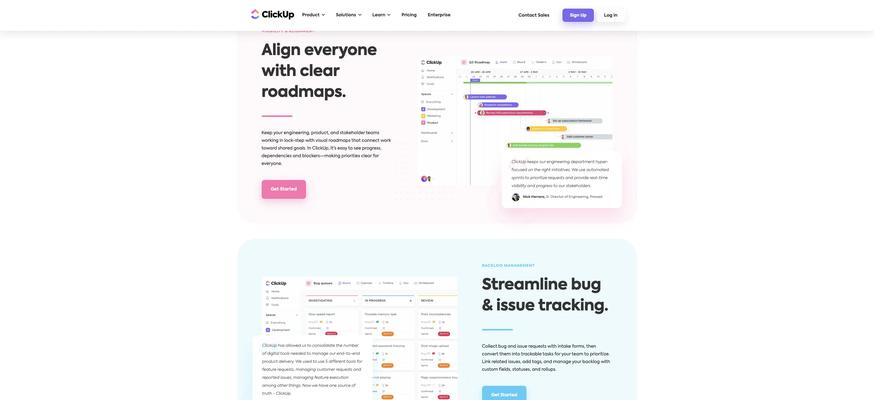 Task type: describe. For each thing, give the bounding box(es) containing it.
end- for clickup has allowed us to consolidate the number of digital tools needed to manage our end-to-end product delivery. we used to use 5 different tools for feature requests, managing customer requests and reported issues, managing feature execution among other things. now we have one source of truth - clickup.
[[337, 352, 346, 356]]

align
[[262, 43, 301, 59]]

the inside clickup has allowed us to consolidate the number of digital tools needed to manage our end-to-end product delivery. we used to use 5 different tools for feature requests, managing customer requests and reported issues, managing feature execution among other things. now we have one source of truth - clickup. get started
[[336, 344, 343, 348]]

keep
[[262, 131, 273, 135]]

requests inside clickup has allowed us to consolidate the number of digital tools needed to manage our end-to-end product delivery. we used to use 5 different tools for feature requests, managing customer requests and reported issues, managing feature execution among other things. now we have one source of truth - clickup.
[[336, 368, 353, 372]]

log
[[605, 13, 613, 18]]

tags,
[[532, 360, 543, 365]]

has for clickup has allowed us to consolidate the number of digital tools needed to manage our end-to-end product delivery. we used to use 5 different tools for feature requests, managing customer requests and reported issues, managing feature execution among other things. now we have one source of truth - clickup.
[[278, 344, 285, 348]]

management
[[504, 264, 535, 268]]

contact sales button
[[516, 10, 553, 20]]

backlog
[[583, 360, 600, 365]]

other for clickup has allowed us to consolidate the number of digital tools needed to manage our end-to-end product delivery. we used to use 5 different tools for feature requests, managing customer requests and reported issues, managing feature execution among other things. now we have one source of truth - clickup.
[[277, 384, 288, 388]]

number for clickup has allowed us to consolidate the number of digital tools needed to manage our end-to-end product delivery. we used to use 5 different tools for feature requests, managing customer requests and reported issues, managing feature execution among other things. now we have one source of truth - clickup. get started
[[344, 344, 359, 348]]

clickup inside clickup has allowed us to consolidate the number of digital tools needed to manage our end-to-end product delivery. we used to use 5 different tools for feature requests, managing customer requests and reported issues, managing feature execution among other things. now we have one source of truth - clickup. get started
[[262, 344, 277, 348]]

our inside clickup has allowed us to consolidate the number of digital tools needed to manage our end-to-end product delivery. we used to use 5 different tools for feature requests, managing customer requests and reported issues, managing feature execution among other things. now we have one source of truth - clickup. get started
[[330, 352, 336, 356]]

everyone.
[[262, 162, 282, 166]]

see
[[354, 146, 361, 151]]

get started button for streamline bug & issue tracking.
[[482, 386, 527, 401]]

things. for clickup has allowed us to consolidate the number of digital tools needed to manage our end-to-end product delivery. we used to use 5 different tools for feature requests, managing customer requests and reported issues, managing feature execution among other things. now we have one source of truth - clickup.
[[289, 384, 302, 388]]

shared
[[278, 146, 293, 151]]

our inside clickup has allowed us to consolidate the number of digital tools needed to manage our end-to-end product delivery. we used to use 5 different tools for feature requests, managing customer requests and reported issues, managing feature execution among other things. now we have one source of truth - clickup.
[[330, 352, 336, 356]]

bug for collect
[[499, 345, 507, 349]]

them
[[500, 353, 511, 357]]

that
[[352, 139, 361, 143]]

other for clickup has allowed us to consolidate the number of digital tools needed to manage our end-to-end product delivery. we used to use 5 different tools for feature requests, managing customer requests and reported issues, managing feature execution among other things. now we have one source of truth - clickup. get started
[[277, 384, 288, 388]]

it's
[[331, 146, 337, 151]]

we for clickup has allowed us to consolidate the number of digital tools needed to manage our end-to-end product delivery. we used to use 5 different tools for feature requests, managing customer requests and reported issues, managing feature execution among other things. now we have one source of truth - clickup.
[[312, 384, 318, 388]]

5 for clickup has allowed us to consolidate the number of digital tools needed to manage our end-to-end product delivery. we used to use 5 different tools for feature requests, managing customer requests and reported issues, managing feature execution among other things. now we have one source of truth - clickup.
[[326, 360, 328, 364]]

sign up button
[[563, 9, 594, 22]]

related
[[492, 360, 507, 365]]

for inside clickup has allowed us to consolidate the number of digital tools needed to manage our end-to-end product delivery. we used to use 5 different tools for feature requests, managing customer requests and reported issues, managing feature execution among other things. now we have one source of truth - clickup.
[[357, 360, 362, 364]]

streamline
[[482, 278, 568, 293]]

clickup. for clickup has allowed us to consolidate the number of digital tools needed to manage our end-to-end product delivery. we used to use 5 different tools for feature requests, managing customer requests and reported issues, managing feature execution among other things. now we have one source of truth - clickup. get started
[[276, 392, 292, 396]]

clickup image
[[249, 8, 294, 20]]

contact
[[519, 13, 537, 17]]

and inside clickup has allowed us to consolidate the number of digital tools needed to manage our end-to-end product delivery. we used to use 5 different tools for feature requests, managing customer requests and reported issues, managing feature execution among other things. now we have one source of truth - clickup. get started
[[354, 368, 361, 372]]

easy
[[338, 146, 347, 151]]

collect bug and issue requests with intake forms, then convert them into trackable tasks for your team to prioritize. link related issues, add tags, and manage your backlog with custom fields, statuses, and rollups.
[[482, 345, 611, 372]]

issue for tracking.
[[497, 299, 535, 314]]

priorities
[[342, 154, 360, 158]]

product for clickup has allowed us to consolidate the number of digital tools needed to manage our end-to-end product delivery. we used to use 5 different tools for feature requests, managing customer requests and reported issues, managing feature execution among other things. now we have one source of truth - clickup.
[[262, 360, 278, 364]]

we for clickup has allowed us to consolidate the number of digital tools needed to manage our end-to-end product delivery. we used to use 5 different tools for feature requests, managing customer requests and reported issues, managing feature execution among other things. now we have one source of truth - clickup. get started
[[312, 384, 318, 388]]

custom
[[482, 368, 498, 372]]

tracking.
[[539, 299, 609, 314]]

issue for requests
[[518, 345, 528, 349]]

backlog
[[482, 264, 503, 268]]

and inside clickup has allowed us to consolidate the number of digital tools needed to manage our end-to-end product delivery. we used to use 5 different tools for feature requests, managing customer requests and reported issues, managing feature execution among other things. now we have one source of truth - clickup.
[[354, 368, 361, 372]]

sign up
[[570, 13, 587, 18]]

execution for clickup has allowed us to consolidate the number of digital tools needed to manage our end-to-end product delivery. we used to use 5 different tools for feature requests, managing customer requests and reported issues, managing feature execution among other things. now we have one source of truth - clickup. get started
[[330, 376, 349, 380]]

in inside the keep your engineering, product, and stakeholder teams working in lock-step with visual roadmaps that connect work toward shared goals. in clickup, it's easy to see progress, dependencies and blockers—making priorities clear for everyone.
[[280, 139, 284, 143]]

end- for clickup has allowed us to consolidate the number of digital tools needed to manage our end-to-end product delivery. we used to use 5 different tools for feature requests, managing customer requests and reported issues, managing feature execution among other things. now we have one source of truth - clickup. get started
[[337, 352, 346, 356]]

solutions button
[[333, 9, 365, 22]]

issues, for clickup has allowed us to consolidate the number of digital tools needed to manage our end-to-end product delivery. we used to use 5 different tools for feature requests, managing customer requests and reported issues, managing feature execution among other things. now we have one source of truth - clickup.
[[281, 376, 292, 380]]

truth for clickup has allowed us to consolidate the number of digital tools needed to manage our end-to-end product delivery. we used to use 5 different tools for feature requests, managing customer requests and reported issues, managing feature execution among other things. now we have one source of truth - clickup. get started
[[262, 392, 272, 396]]

started inside button
[[280, 187, 297, 192]]

team
[[572, 353, 584, 357]]

alignment
[[289, 30, 315, 33]]

manage for clickup has allowed us to consolidate the number of digital tools needed to manage our end-to-end product delivery. we used to use 5 different tools for feature requests, managing customer requests and reported issues, managing feature execution among other things. now we have one source of truth - clickup. get started
[[312, 352, 329, 356]]

visual
[[316, 139, 328, 143]]

digital for clickup has allowed us to consolidate the number of digital tools needed to manage our end-to-end product delivery. we used to use 5 different tools for feature requests, managing customer requests and reported issues, managing feature execution among other things. now we have one source of truth - clickup. get started
[[267, 352, 279, 356]]

log in link
[[597, 9, 625, 22]]

into
[[512, 353, 521, 357]]

among for clickup has allowed us to consolidate the number of digital tools needed to manage our end-to-end product delivery. we used to use 5 different tools for feature requests, managing customer requests and reported issues, managing feature execution among other things. now we have one source of truth - clickup.
[[262, 384, 276, 388]]

2 horizontal spatial your
[[573, 360, 582, 365]]

with down prioritize.
[[601, 360, 611, 365]]

different for clickup has allowed us to consolidate the number of digital tools needed to manage our end-to-end product delivery. we used to use 5 different tools for feature requests, managing customer requests and reported issues, managing feature execution among other things. now we have one source of truth - clickup. get started
[[329, 360, 346, 364]]

sales
[[538, 13, 550, 17]]

product
[[302, 13, 320, 17]]

clickup,
[[312, 146, 330, 151]]

for inside the keep your engineering, product, and stakeholder teams working in lock-step with visual roadmaps that connect work toward shared goals. in clickup, it's easy to see progress, dependencies and blockers—making priorities clear for everyone.
[[373, 154, 379, 158]]

one for clickup has allowed us to consolidate the number of digital tools needed to manage our end-to-end product delivery. we used to use 5 different tools for feature requests, managing customer requests and reported issues, managing feature execution among other things. now we have one source of truth - clickup. get started
[[330, 384, 337, 388]]

blockers—making
[[302, 154, 341, 158]]

digital for clickup has allowed us to consolidate the number of digital tools needed to manage our end-to-end product delivery. we used to use 5 different tools for feature requests, managing customer requests and reported issues, managing feature execution among other things. now we have one source of truth - clickup.
[[267, 352, 279, 356]]

visibility & alignment
[[262, 30, 315, 33]]

one for clickup has allowed us to consolidate the number of digital tools needed to manage our end-to-end product delivery. we used to use 5 different tools for feature requests, managing customer requests and reported issues, managing feature execution among other things. now we have one source of truth - clickup.
[[330, 384, 337, 388]]

now for clickup has allowed us to consolidate the number of digital tools needed to manage our end-to-end product delivery. we used to use 5 different tools for feature requests, managing customer requests and reported issues, managing feature execution among other things. now we have one source of truth - clickup. get started
[[303, 384, 311, 388]]

we inside clickup has allowed us to consolidate the number of digital tools needed to manage our end-to-end product delivery. we used to use 5 different tools for feature requests, managing customer requests and reported issues, managing feature execution among other things. now we have one source of truth - clickup.
[[296, 360, 302, 364]]

number for clickup has allowed us to consolidate the number of digital tools needed to manage our end-to-end product delivery. we used to use 5 different tools for feature requests, managing customer requests and reported issues, managing feature execution among other things. now we have one source of truth - clickup.
[[344, 344, 359, 348]]

have for clickup has allowed us to consolidate the number of digital tools needed to manage our end-to-end product delivery. we used to use 5 different tools for feature requests, managing customer requests and reported issues, managing feature execution among other things. now we have one source of truth - clickup. get started
[[319, 384, 329, 388]]

convert
[[482, 353, 499, 357]]

product for clickup has allowed us to consolidate the number of digital tools needed to manage our end-to-end product delivery. we used to use 5 different tools for feature requests, managing customer requests and reported issues, managing feature execution among other things. now we have one source of truth - clickup. get started
[[262, 360, 278, 364]]

reported for clickup has allowed us to consolidate the number of digital tools needed to manage our end-to-end product delivery. we used to use 5 different tools for feature requests, managing customer requests and reported issues, managing feature execution among other things. now we have one source of truth - clickup. get started
[[262, 376, 280, 380]]

to- for clickup has allowed us to consolidate the number of digital tools needed to manage our end-to-end product delivery. we used to use 5 different tools for feature requests, managing customer requests and reported issues, managing feature execution among other things. now we have one source of truth - clickup. get started
[[346, 352, 353, 356]]

working
[[262, 139, 279, 143]]

get inside get started button
[[271, 187, 279, 192]]

customer for clickup has allowed us to consolidate the number of digital tools needed to manage our end-to-end product delivery. we used to use 5 different tools for feature requests, managing customer requests and reported issues, managing feature execution among other things. now we have one source of truth - clickup.
[[317, 368, 335, 372]]

enterprise link
[[425, 9, 454, 22]]

toward
[[262, 146, 277, 151]]

needed for clickup has allowed us to consolidate the number of digital tools needed to manage our end-to-end product delivery. we used to use 5 different tools for feature requests, managing customer requests and reported issues, managing feature execution among other things. now we have one source of truth - clickup.
[[291, 352, 306, 356]]

tasks
[[543, 353, 554, 357]]

engineering,
[[284, 131, 310, 135]]

learn
[[373, 13, 386, 17]]

connect
[[362, 139, 380, 143]]

allowed for clickup has allowed us to consolidate the number of digital tools needed to manage our end-to-end product delivery. we used to use 5 different tools for feature requests, managing customer requests and reported issues, managing feature execution among other things. now we have one source of truth - clickup. get started
[[286, 344, 301, 348]]

fields,
[[499, 368, 512, 372]]

step
[[295, 139, 305, 143]]

clickup has allowed us to consolidate the number of digital tools needed to manage our end-to-end product delivery. we used to use 5 different tools for feature requests, managing customer requests and reported issues, managing feature execution among other things. now we have one source of truth - clickup.
[[262, 344, 362, 396]]

for inside collect bug and issue requests with intake forms, then convert them into trackable tasks for your team to prioritize. link related issues, add tags, and manage your backlog with custom fields, statuses, and rollups.
[[555, 353, 561, 357]]

solutions
[[336, 13, 356, 17]]

issues, inside collect bug and issue requests with intake forms, then convert them into trackable tasks for your team to prioritize. link related issues, add tags, and manage your backlog with custom fields, statuses, and rollups.
[[509, 360, 522, 365]]

in
[[307, 146, 311, 151]]

1 horizontal spatial in
[[614, 13, 618, 18]]

get started button for align everyone with clear roadmaps.
[[262, 180, 306, 199]]

visibility
[[262, 30, 284, 33]]

goals.
[[294, 146, 306, 151]]

add
[[523, 360, 531, 365]]

source for clickup has allowed us to consolidate the number of digital tools needed to manage our end-to-end product delivery. we used to use 5 different tools for feature requests, managing customer requests and reported issues, managing feature execution among other things. now we have one source of truth - clickup. get started
[[338, 384, 351, 388]]

streamline bug & issue tracking.
[[482, 278, 609, 314]]

stakeholder
[[340, 131, 365, 135]]

delivery. for clickup has allowed us to consolidate the number of digital tools needed to manage our end-to-end product delivery. we used to use 5 different tools for feature requests, managing customer requests and reported issues, managing feature execution among other things. now we have one source of truth - clickup.
[[279, 360, 295, 364]]

we inside clickup has allowed us to consolidate the number of digital tools needed to manage our end-to-end product delivery. we used to use 5 different tools for feature requests, managing customer requests and reported issues, managing feature execution among other things. now we have one source of truth - clickup. get started
[[296, 360, 302, 364]]

used for clickup has allowed us to consolidate the number of digital tools needed to manage our end-to-end product delivery. we used to use 5 different tools for feature requests, managing customer requests and reported issues, managing feature execution among other things. now we have one source of truth - clickup.
[[303, 360, 312, 364]]

requests inside collect bug and issue requests with intake forms, then convert them into trackable tasks for your team to prioritize. link related issues, add tags, and manage your backlog with custom fields, statuses, and rollups.
[[529, 345, 547, 349]]

source for clickup has allowed us to consolidate the number of digital tools needed to manage our end-to-end product delivery. we used to use 5 different tools for feature requests, managing customer requests and reported issues, managing feature execution among other things. now we have one source of truth - clickup.
[[338, 384, 351, 388]]

forms,
[[572, 345, 586, 349]]

dependencies
[[262, 154, 292, 158]]

consolidate for clickup has allowed us to consolidate the number of digital tools needed to manage our end-to-end product delivery. we used to use 5 different tools for feature requests, managing customer requests and reported issues, managing feature execution among other things. now we have one source of truth - clickup.
[[312, 344, 335, 348]]

different for clickup has allowed us to consolidate the number of digital tools needed to manage our end-to-end product delivery. we used to use 5 different tools for feature requests, managing customer requests and reported issues, managing feature execution among other things. now we have one source of truth - clickup.
[[329, 360, 346, 364]]

align everyone with clear roadmaps.
[[262, 43, 377, 101]]

for inside clickup has allowed us to consolidate the number of digital tools needed to manage our end-to-end product delivery. we used to use 5 different tools for feature requests, managing customer requests and reported issues, managing feature execution among other things. now we have one source of truth - clickup. get started
[[357, 360, 362, 364]]

link
[[482, 360, 491, 365]]

us for clickup has allowed us to consolidate the number of digital tools needed to manage our end-to-end product delivery. we used to use 5 different tools for feature requests, managing customer requests and reported issues, managing feature execution among other things. now we have one source of truth - clickup.
[[302, 344, 306, 348]]



Task type: locate. For each thing, give the bounding box(es) containing it.
source inside clickup has allowed us to consolidate the number of digital tools needed to manage our end-to-end product delivery. we used to use 5 different tools for feature requests, managing customer requests and reported issues, managing feature execution among other things. now we have one source of truth - clickup.
[[338, 384, 351, 388]]

have inside clickup has allowed us to consolidate the number of digital tools needed to manage our end-to-end product delivery. we used to use 5 different tools for feature requests, managing customer requests and reported issues, managing feature execution among other things. now we have one source of truth - clickup.
[[319, 384, 329, 388]]

clickup
[[512, 160, 527, 164], [512, 160, 527, 164], [262, 344, 277, 348], [262, 344, 277, 348]]

1 vertical spatial &
[[482, 299, 493, 314]]

requests,
[[278, 368, 295, 372], [278, 368, 295, 372]]

clear down the progress,
[[361, 154, 372, 158]]

- inside clickup has allowed us to consolidate the number of digital tools needed to manage our end-to-end product delivery. we used to use 5 different tools for feature requests, managing customer requests and reported issues, managing feature execution among other things. now we have one source of truth - clickup.
[[273, 392, 275, 396]]

in left lock-
[[280, 139, 284, 143]]

product inside clickup has allowed us to consolidate the number of digital tools needed to manage our end-to-end product delivery. we used to use 5 different tools for feature requests, managing customer requests and reported issues, managing feature execution among other things. now we have one source of truth - clickup. get started
[[262, 360, 278, 364]]

execution inside clickup has allowed us to consolidate the number of digital tools needed to manage our end-to-end product delivery. we used to use 5 different tools for feature requests, managing customer requests and reported issues, managing feature execution among other things. now we have one source of truth - clickup.
[[330, 376, 349, 380]]

to- inside clickup has allowed us to consolidate the number of digital tools needed to manage our end-to-end product delivery. we used to use 5 different tools for feature requests, managing customer requests and reported issues, managing feature execution among other things. now we have one source of truth - clickup. get started
[[346, 352, 353, 356]]

get down everyone.
[[271, 187, 279, 192]]

with up tasks
[[548, 345, 557, 349]]

get started button down fields,
[[482, 386, 527, 401]]

have for clickup has allowed us to consolidate the number of digital tools needed to manage our end-to-end product delivery. we used to use 5 different tools for feature requests, managing customer requests and reported issues, managing feature execution among other things. now we have one source of truth - clickup.
[[319, 384, 329, 388]]

hyper-
[[596, 160, 609, 164], [596, 160, 609, 164]]

truth inside clickup has allowed us to consolidate the number of digital tools needed to manage our end-to-end product delivery. we used to use 5 different tools for feature requests, managing customer requests and reported issues, managing feature execution among other things. now we have one source of truth - clickup.
[[262, 392, 272, 396]]

started
[[280, 187, 297, 192], [501, 394, 518, 398]]

log in
[[605, 13, 618, 18]]

number inside clickup has allowed us to consolidate the number of digital tools needed to manage our end-to-end product delivery. we used to use 5 different tools for feature requests, managing customer requests and reported issues, managing feature execution among other things. now we have one source of truth - clickup.
[[344, 344, 359, 348]]

used inside clickup has allowed us to consolidate the number of digital tools needed to manage our end-to-end product delivery. we used to use 5 different tools for feature requests, managing customer requests and reported issues, managing feature execution among other things. now we have one source of truth - clickup.
[[303, 360, 312, 364]]

clear up roadmaps.
[[300, 64, 339, 80]]

consolidate for clickup has allowed us to consolidate the number of digital tools needed to manage our end-to-end product delivery. we used to use 5 different tools for feature requests, managing customer requests and reported issues, managing feature execution among other things. now we have one source of truth - clickup. get started
[[312, 344, 335, 348]]

among
[[262, 384, 276, 388], [262, 384, 276, 388]]

end-
[[337, 352, 346, 356], [337, 352, 346, 356]]

issue
[[497, 299, 535, 314], [518, 345, 528, 349]]

have
[[319, 384, 329, 388], [319, 384, 329, 388]]

to
[[348, 146, 353, 151], [525, 176, 530, 180], [525, 176, 530, 180], [554, 184, 558, 188], [554, 184, 558, 188], [307, 344, 311, 348], [307, 344, 311, 348], [307, 352, 311, 356], [307, 352, 311, 356], [585, 353, 589, 357], [313, 360, 317, 364], [313, 360, 317, 364]]

we inside clickup has allowed us to consolidate the number of digital tools needed to manage our end-to-end product delivery. we used to use 5 different tools for feature requests, managing customer requests and reported issues, managing feature execution among other things. now we have one source of truth - clickup. get started
[[312, 384, 318, 388]]

bug up tracking.
[[571, 278, 602, 293]]

with up 'in'
[[306, 139, 315, 143]]

now inside clickup has allowed us to consolidate the number of digital tools needed to manage our end-to-end product delivery. we used to use 5 different tools for feature requests, managing customer requests and reported issues, managing feature execution among other things. now we have one source of truth - clickup.
[[303, 384, 311, 388]]

and
[[331, 131, 339, 135], [293, 154, 301, 158], [566, 176, 574, 180], [566, 176, 574, 180], [528, 184, 535, 188], [528, 184, 535, 188], [508, 345, 517, 349], [544, 360, 552, 365], [532, 368, 541, 372], [354, 368, 361, 372], [354, 368, 361, 372]]

bug inside the streamline bug & issue tracking.
[[571, 278, 602, 293]]

we inside clickup has allowed us to consolidate the number of digital tools needed to manage our end-to-end product delivery. we used to use 5 different tools for feature requests, managing customer requests and reported issues, managing feature execution among other things. now we have one source of truth - clickup.
[[312, 384, 318, 388]]

1 horizontal spatial clear
[[361, 154, 372, 158]]

different inside clickup has allowed us to consolidate the number of digital tools needed to manage our end-to-end product delivery. we used to use 5 different tools for feature requests, managing customer requests and reported issues, managing feature execution among other things. now we have one source of truth - clickup.
[[329, 360, 346, 364]]

,
[[545, 196, 546, 199], [545, 196, 546, 199]]

source inside clickup has allowed us to consolidate the number of digital tools needed to manage our end-to-end product delivery. we used to use 5 different tools for feature requests, managing customer requests and reported issues, managing feature execution among other things. now we have one source of truth - clickup. get started
[[338, 384, 351, 388]]

issue up into
[[518, 345, 528, 349]]

avatar_nick herrera, pressed.png image
[[512, 194, 520, 201], [512, 194, 520, 201]]

has inside clickup has allowed us to consolidate the number of digital tools needed to manage our end-to-end product delivery. we used to use 5 different tools for feature requests, managing customer requests and reported issues, managing feature execution among other things. now we have one source of truth - clickup.
[[278, 344, 285, 348]]

your down team
[[573, 360, 582, 365]]

teams
[[366, 131, 380, 135]]

1 horizontal spatial started
[[501, 394, 518, 398]]

progress
[[536, 184, 553, 188], [536, 184, 553, 188]]

collect
[[482, 345, 498, 349]]

& inside the streamline bug & issue tracking.
[[482, 299, 493, 314]]

bug inside collect bug and issue requests with intake forms, then convert them into trackable tasks for your team to prioritize. link related issues, add tags, and manage your backlog with custom fields, statuses, and rollups.
[[499, 345, 507, 349]]

consolidate inside clickup has allowed us to consolidate the number of digital tools needed to manage our end-to-end product delivery. we used to use 5 different tools for feature requests, managing customer requests and reported issues, managing feature execution among other things. now we have one source of truth - clickup. get started
[[312, 344, 335, 348]]

us for clickup has allowed us to consolidate the number of digital tools needed to manage our end-to-end product delivery. we used to use 5 different tools for feature requests, managing customer requests and reported issues, managing feature execution among other things. now we have one source of truth - clickup. get started
[[302, 344, 306, 348]]

different
[[329, 360, 346, 364], [329, 360, 346, 364]]

0 vertical spatial started
[[280, 187, 297, 192]]

the inside clickup has allowed us to consolidate the number of digital tools needed to manage our end-to-end product delivery. we used to use 5 different tools for feature requests, managing customer requests and reported issues, managing feature execution among other things. now we have one source of truth - clickup.
[[336, 344, 343, 348]]

to inside collect bug and issue requests with intake forms, then convert them into trackable tasks for your team to prioritize. link related issues, add tags, and manage your backlog with custom fields, statuses, and rollups.
[[585, 353, 589, 357]]

product button
[[299, 9, 328, 22]]

managing
[[296, 368, 316, 372], [296, 368, 316, 372], [293, 376, 314, 380], [293, 376, 314, 380]]

provide
[[575, 176, 589, 180], [575, 176, 589, 180]]

customer inside clickup has allowed us to consolidate the number of digital tools needed to manage our end-to-end product delivery. we used to use 5 different tools for feature requests, managing customer requests and reported issues, managing feature execution among other things. now we have one source of truth - clickup.
[[317, 368, 335, 372]]

clear inside the keep your engineering, product, and stakeholder teams working in lock-step with visual roadmaps that connect work toward shared goals. in clickup, it's easy to see progress, dependencies and blockers—making priorities clear for everyone.
[[361, 154, 372, 158]]

prioritize
[[531, 176, 547, 180], [531, 176, 547, 180]]

source
[[338, 384, 351, 388], [338, 384, 351, 388]]

among for clickup has allowed us to consolidate the number of digital tools needed to manage our end-to-end product delivery. we used to use 5 different tools for feature requests, managing customer requests and reported issues, managing feature execution among other things. now we have one source of truth - clickup. get started
[[262, 384, 276, 388]]

clickup.
[[276, 392, 292, 396], [276, 392, 292, 396]]

issues, inside clickup has allowed us to consolidate the number of digital tools needed to manage our end-to-end product delivery. we used to use 5 different tools for feature requests, managing customer requests and reported issues, managing feature execution among other things. now we have one source of truth - clickup.
[[281, 376, 292, 380]]

everyone
[[305, 43, 377, 59]]

execution for clickup has allowed us to consolidate the number of digital tools needed to manage our end-to-end product delivery. we used to use 5 different tools for feature requests, managing customer requests and reported issues, managing feature execution among other things. now we have one source of truth - clickup.
[[330, 376, 349, 380]]

truth for clickup has allowed us to consolidate the number of digital tools needed to manage our end-to-end product delivery. we used to use 5 different tools for feature requests, managing customer requests and reported issues, managing feature execution among other things. now we have one source of truth - clickup.
[[262, 392, 272, 396]]

trackable
[[522, 353, 542, 357]]

enterprise
[[428, 13, 451, 17]]

now inside clickup has allowed us to consolidate the number of digital tools needed to manage our end-to-end product delivery. we used to use 5 different tools for feature requests, managing customer requests and reported issues, managing feature execution among other things. now we have one source of truth - clickup. get started
[[303, 384, 311, 388]]

0 horizontal spatial get
[[271, 187, 279, 192]]

issues, inside clickup has allowed us to consolidate the number of digital tools needed to manage our end-to-end product delivery. we used to use 5 different tools for feature requests, managing customer requests and reported issues, managing feature execution among other things. now we have one source of truth - clickup. get started
[[281, 376, 292, 380]]

started inside clickup has allowed us to consolidate the number of digital tools needed to manage our end-to-end product delivery. we used to use 5 different tools for feature requests, managing customer requests and reported issues, managing feature execution among other things. now we have one source of truth - clickup. get started
[[501, 394, 518, 398]]

get inside clickup has allowed us to consolidate the number of digital tools needed to manage our end-to-end product delivery. we used to use 5 different tools for feature requests, managing customer requests and reported issues, managing feature execution among other things. now we have one source of truth - clickup. get started
[[492, 394, 500, 398]]

- for clickup has allowed us to consolidate the number of digital tools needed to manage our end-to-end product delivery. we used to use 5 different tools for feature requests, managing customer requests and reported issues, managing feature execution among other things. now we have one source of truth - clickup. get started
[[273, 392, 275, 396]]

5 inside clickup has allowed us to consolidate the number of digital tools needed to manage our end-to-end product delivery. we used to use 5 different tools for feature requests, managing customer requests and reported issues, managing feature execution among other things. now we have one source of truth - clickup.
[[326, 360, 328, 364]]

manage inside clickup has allowed us to consolidate the number of digital tools needed to manage our end-to-end product delivery. we used to use 5 different tools for feature requests, managing customer requests and reported issues, managing feature execution among other things. now we have one source of truth - clickup.
[[312, 352, 329, 356]]

sr.
[[547, 196, 550, 199], [547, 196, 550, 199]]

1 vertical spatial get
[[492, 394, 500, 398]]

started down everyone.
[[280, 187, 297, 192]]

1 vertical spatial bug
[[499, 345, 507, 349]]

clickup keeps our engineering department hyper- focused on the right initiatives. we use automated sprints to prioritize requests and provide real-time visibility and progress to our stakeholders.
[[512, 160, 609, 188], [512, 160, 609, 188]]

product,
[[311, 131, 330, 135]]

requests inside clickup has allowed us to consolidate the number of digital tools needed to manage our end-to-end product delivery. we used to use 5 different tools for feature requests, managing customer requests and reported issues, managing feature execution among other things. now we have one source of truth - clickup. get started
[[336, 368, 353, 372]]

-
[[273, 392, 275, 396], [273, 392, 275, 396]]

0 vertical spatial in
[[614, 13, 618, 18]]

- for clickup has allowed us to consolidate the number of digital tools needed to manage our end-to-end product delivery. we used to use 5 different tools for feature requests, managing customer requests and reported issues, managing feature execution among other things. now we have one source of truth - clickup.
[[273, 392, 275, 396]]

1 vertical spatial started
[[501, 394, 518, 398]]

manage inside collect bug and issue requests with intake forms, then convert them into trackable tasks for your team to prioritize. link related issues, add tags, and manage your backlog with custom fields, statuses, and rollups.
[[553, 360, 572, 365]]

with inside align everyone with clear roadmaps.
[[262, 64, 296, 80]]

among inside clickup has allowed us to consolidate the number of digital tools needed to manage our end-to-end product delivery. we used to use 5 different tools for feature requests, managing customer requests and reported issues, managing feature execution among other things. now we have one source of truth - clickup.
[[262, 384, 276, 388]]

work
[[381, 139, 391, 143]]

1 horizontal spatial get started button
[[482, 386, 527, 401]]

clickup. inside clickup has allowed us to consolidate the number of digital tools needed to manage our end-to-end product delivery. we used to use 5 different tools for feature requests, managing customer requests and reported issues, managing feature execution among other things. now we have one source of truth - clickup.
[[276, 392, 292, 396]]

visibility
[[512, 184, 527, 188], [512, 184, 527, 188]]

1 vertical spatial get started button
[[482, 386, 527, 401]]

0 horizontal spatial clear
[[300, 64, 339, 80]]

roadmaps.
[[262, 85, 346, 101]]

execution
[[330, 376, 349, 380], [330, 376, 349, 380]]

truth inside clickup has allowed us to consolidate the number of digital tools needed to manage our end-to-end product delivery. we used to use 5 different tools for feature requests, managing customer requests and reported issues, managing feature execution among other things. now we have one source of truth - clickup. get started
[[262, 392, 272, 396]]

nick herrera , sr. director of engineering, pressed
[[523, 196, 603, 199], [523, 196, 603, 199]]

other inside clickup has allowed us to consolidate the number of digital tools needed to manage our end-to-end product delivery. we used to use 5 different tools for feature requests, managing customer requests and reported issues, managing feature execution among other things. now we have one source of truth - clickup. get started
[[277, 384, 288, 388]]

&
[[285, 30, 288, 33], [482, 299, 493, 314]]

end inside clickup has allowed us to consolidate the number of digital tools needed to manage our end-to-end product delivery. we used to use 5 different tools for feature requests, managing customer requests and reported issues, managing feature execution among other things. now we have one source of truth - clickup. get started
[[353, 352, 360, 356]]

our
[[540, 160, 546, 164], [540, 160, 546, 164], [559, 184, 565, 188], [559, 184, 565, 188], [330, 352, 336, 356], [330, 352, 336, 356]]

allowed inside clickup has allowed us to consolidate the number of digital tools needed to manage our end-to-end product delivery. we used to use 5 different tools for feature requests, managing customer requests and reported issues, managing feature execution among other things. now we have one source of truth - clickup.
[[286, 344, 301, 348]]

pressed
[[590, 196, 603, 199], [590, 196, 603, 199]]

manage inside clickup has allowed us to consolidate the number of digital tools needed to manage our end-to-end product delivery. we used to use 5 different tools for feature requests, managing customer requests and reported issues, managing feature execution among other things. now we have one source of truth - clickup. get started
[[312, 352, 329, 356]]

0 horizontal spatial bug
[[499, 345, 507, 349]]

execution inside clickup has allowed us to consolidate the number of digital tools needed to manage our end-to-end product delivery. we used to use 5 different tools for feature requests, managing customer requests and reported issues, managing feature execution among other things. now we have one source of truth - clickup. get started
[[330, 376, 349, 380]]

0 vertical spatial clear
[[300, 64, 339, 80]]

use inside clickup has allowed us to consolidate the number of digital tools needed to manage our end-to-end product delivery. we used to use 5 different tools for feature requests, managing customer requests and reported issues, managing feature execution among other things. now we have one source of truth - clickup. get started
[[318, 360, 325, 364]]

0 vertical spatial bug
[[571, 278, 602, 293]]

1 horizontal spatial bug
[[571, 278, 602, 293]]

end- inside clickup has allowed us to consolidate the number of digital tools needed to manage our end-to-end product delivery. we used to use 5 different tools for feature requests, managing customer requests and reported issues, managing feature execution among other things. now we have one source of truth - clickup. get started
[[337, 352, 346, 356]]

has for clickup has allowed us to consolidate the number of digital tools needed to manage our end-to-end product delivery. we used to use 5 different tools for feature requests, managing customer requests and reported issues, managing feature execution among other things. now we have one source of truth - clickup. get started
[[278, 344, 285, 348]]

rollups.
[[542, 368, 557, 372]]

with inside the keep your engineering, product, and stakeholder teams working in lock-step with visual roadmaps that connect work toward shared goals. in clickup, it's easy to see progress, dependencies and blockers—making priorities clear for everyone.
[[306, 139, 315, 143]]

used inside clickup has allowed us to consolidate the number of digital tools needed to manage our end-to-end product delivery. we used to use 5 different tools for feature requests, managing customer requests and reported issues, managing feature execution among other things. now we have one source of truth - clickup. get started
[[303, 360, 312, 364]]

- inside clickup has allowed us to consolidate the number of digital tools needed to manage our end-to-end product delivery. we used to use 5 different tools for feature requests, managing customer requests and reported issues, managing feature execution among other things. now we have one source of truth - clickup. get started
[[273, 392, 275, 396]]

now for clickup has allowed us to consolidate the number of digital tools needed to manage our end-to-end product delivery. we used to use 5 different tools for feature requests, managing customer requests and reported issues, managing feature execution among other things. now we have one source of truth - clickup.
[[303, 384, 311, 388]]

things. for clickup has allowed us to consolidate the number of digital tools needed to manage our end-to-end product delivery. we used to use 5 different tools for feature requests, managing customer requests and reported issues, managing feature execution among other things. now we have one source of truth - clickup. get started
[[289, 384, 302, 388]]

your inside the keep your engineering, product, and stakeholder teams working in lock-step with visual roadmaps that connect work toward shared goals. in clickup, it's easy to see progress, dependencies and blockers—making priorities clear for everyone.
[[274, 131, 283, 135]]

sign
[[570, 13, 580, 18]]

your right keep
[[274, 131, 283, 135]]

clickup inside clickup has allowed us to consolidate the number of digital tools needed to manage our end-to-end product delivery. we used to use 5 different tools for feature requests, managing customer requests and reported issues, managing feature execution among other things. now we have one source of truth - clickup.
[[262, 344, 277, 348]]

truth
[[262, 392, 272, 396], [262, 392, 272, 396]]

to- inside clickup has allowed us to consolidate the number of digital tools needed to manage our end-to-end product delivery. we used to use 5 different tools for feature requests, managing customer requests and reported issues, managing feature execution among other things. now we have one source of truth - clickup.
[[346, 352, 353, 356]]

statuses,
[[513, 368, 531, 372]]

contact sales
[[519, 13, 550, 17]]

among inside clickup has allowed us to consolidate the number of digital tools needed to manage our end-to-end product delivery. we used to use 5 different tools for feature requests, managing customer requests and reported issues, managing feature execution among other things. now we have one source of truth - clickup. get started
[[262, 384, 276, 388]]

0 vertical spatial your
[[274, 131, 283, 135]]

get started button
[[262, 180, 306, 199], [482, 386, 527, 401]]

issue inside collect bug and issue requests with intake forms, then convert them into trackable tasks for your team to prioritize. link related issues, add tags, and manage your backlog with custom fields, statuses, and rollups.
[[518, 345, 528, 349]]

end for clickup has allowed us to consolidate the number of digital tools needed to manage our end-to-end product delivery. we used to use 5 different tools for feature requests, managing customer requests and reported issues, managing feature execution among other things. now we have one source of truth - clickup. get started
[[353, 352, 360, 356]]

issue down streamline
[[497, 299, 535, 314]]

requests, inside clickup has allowed us to consolidate the number of digital tools needed to manage our end-to-end product delivery. we used to use 5 different tools for feature requests, managing customer requests and reported issues, managing feature execution among other things. now we have one source of truth - clickup.
[[278, 368, 295, 372]]

backlog management
[[482, 264, 535, 268]]

0 vertical spatial get started button
[[262, 180, 306, 199]]

bug
[[571, 278, 602, 293], [499, 345, 507, 349]]

requests, inside clickup has allowed us to consolidate the number of digital tools needed to manage our end-to-end product delivery. we used to use 5 different tools for feature requests, managing customer requests and reported issues, managing feature execution among other things. now we have one source of truth - clickup. get started
[[278, 368, 295, 372]]

1 vertical spatial clear
[[361, 154, 372, 158]]

manage for clickup has allowed us to consolidate the number of digital tools needed to manage our end-to-end product delivery. we used to use 5 different tools for feature requests, managing customer requests and reported issues, managing feature execution among other things. now we have one source of truth - clickup.
[[312, 352, 329, 356]]

different inside clickup has allowed us to consolidate the number of digital tools needed to manage our end-to-end product delivery. we used to use 5 different tools for feature requests, managing customer requests and reported issues, managing feature execution among other things. now we have one source of truth - clickup. get started
[[329, 360, 346, 364]]

used for clickup has allowed us to consolidate the number of digital tools needed to manage our end-to-end product delivery. we used to use 5 different tools for feature requests, managing customer requests and reported issues, managing feature execution among other things. now we have one source of truth - clickup. get started
[[303, 360, 312, 364]]

0 horizontal spatial your
[[274, 131, 283, 135]]

us inside clickup has allowed us to consolidate the number of digital tools needed to manage our end-to-end product delivery. we used to use 5 different tools for feature requests, managing customer requests and reported issues, managing feature execution among other things. now we have one source of truth - clickup. get started
[[302, 344, 306, 348]]

clickup. for clickup has allowed us to consolidate the number of digital tools needed to manage our end-to-end product delivery. we used to use 5 different tools for feature requests, managing customer requests and reported issues, managing feature execution among other things. now we have one source of truth - clickup.
[[276, 392, 292, 396]]

customer for clickup has allowed us to consolidate the number of digital tools needed to manage our end-to-end product delivery. we used to use 5 different tools for feature requests, managing customer requests and reported issues, managing feature execution among other things. now we have one source of truth - clickup. get started
[[317, 368, 335, 372]]

1 horizontal spatial get
[[492, 394, 500, 398]]

pricing link
[[399, 9, 420, 22]]

keep your engineering, product, and stakeholder teams working in lock-step with visual roadmaps that connect work toward shared goals. in clickup, it's easy to see progress, dependencies and blockers—making priorities clear for everyone.
[[262, 131, 391, 166]]

learn button
[[370, 9, 394, 22]]

clickup. inside clickup has allowed us to consolidate the number of digital tools needed to manage our end-to-end product delivery. we used to use 5 different tools for feature requests, managing customer requests and reported issues, managing feature execution among other things. now we have one source of truth - clickup. get started
[[276, 392, 292, 396]]

have inside clickup has allowed us to consolidate the number of digital tools needed to manage our end-to-end product delivery. we used to use 5 different tools for feature requests, managing customer requests and reported issues, managing feature execution among other things. now we have one source of truth - clickup. get started
[[319, 384, 329, 388]]

us inside clickup has allowed us to consolidate the number of digital tools needed to manage our end-to-end product delivery. we used to use 5 different tools for feature requests, managing customer requests and reported issues, managing feature execution among other things. now we have one source of truth - clickup.
[[302, 344, 306, 348]]

get started button down everyone.
[[262, 180, 306, 199]]

has inside clickup has allowed us to consolidate the number of digital tools needed to manage our end-to-end product delivery. we used to use 5 different tools for feature requests, managing customer requests and reported issues, managing feature execution among other things. now we have one source of truth - clickup. get started
[[278, 344, 285, 348]]

allowed inside clickup has allowed us to consolidate the number of digital tools needed to manage our end-to-end product delivery. we used to use 5 different tools for feature requests, managing customer requests and reported issues, managing feature execution among other things. now we have one source of truth - clickup. get started
[[286, 344, 301, 348]]

1 vertical spatial issue
[[518, 345, 528, 349]]

feature
[[262, 368, 277, 372], [262, 368, 277, 372], [315, 376, 329, 380], [315, 376, 329, 380]]

use inside clickup has allowed us to consolidate the number of digital tools needed to manage our end-to-end product delivery. we used to use 5 different tools for feature requests, managing customer requests and reported issues, managing feature execution among other things. now we have one source of truth - clickup.
[[318, 360, 325, 364]]

software teams lp_section 2 image (visibility)_gantt chart.png image
[[417, 56, 613, 186]]

other inside clickup has allowed us to consolidate the number of digital tools needed to manage our end-to-end product delivery. we used to use 5 different tools for feature requests, managing customer requests and reported issues, managing feature execution among other things. now we have one source of truth - clickup.
[[277, 384, 288, 388]]

delivery. for clickup has allowed us to consolidate the number of digital tools needed to manage our end-to-end product delivery. we used to use 5 different tools for feature requests, managing customer requests and reported issues, managing feature execution among other things. now we have one source of truth - clickup. get started
[[279, 360, 295, 364]]

for
[[373, 154, 379, 158], [555, 353, 561, 357], [357, 360, 362, 364], [357, 360, 362, 364]]

issue inside the streamline bug & issue tracking.
[[497, 299, 535, 314]]

in right the log
[[614, 13, 618, 18]]

started down fields,
[[501, 394, 518, 398]]

up
[[581, 13, 587, 18]]

5 inside clickup has allowed us to consolidate the number of digital tools needed to manage our end-to-end product delivery. we used to use 5 different tools for feature requests, managing customer requests and reported issues, managing feature execution among other things. now we have one source of truth - clickup. get started
[[326, 360, 328, 364]]

pricing
[[402, 13, 417, 17]]

clickup has allowed us to consolidate the number of digital tools needed to manage our end-to-end product delivery. we used to use 5 different tools for feature requests, managing customer requests and reported issues, managing feature execution among other things. now we have one source of truth - clickup. get started
[[262, 344, 518, 398]]

automated
[[587, 168, 609, 172], [587, 168, 609, 172]]

delivery. inside clickup has allowed us to consolidate the number of digital tools needed to manage our end-to-end product delivery. we used to use 5 different tools for feature requests, managing customer requests and reported issues, managing feature execution among other things. now we have one source of truth - clickup. get started
[[279, 360, 295, 364]]

reported for clickup has allowed us to consolidate the number of digital tools needed to manage our end-to-end product delivery. we used to use 5 different tools for feature requests, managing customer requests and reported issues, managing feature execution among other things. now we have one source of truth - clickup.
[[262, 376, 280, 380]]

in
[[614, 13, 618, 18], [280, 139, 284, 143]]

allowed for clickup has allowed us to consolidate the number of digital tools needed to manage our end-to-end product delivery. we used to use 5 different tools for feature requests, managing customer requests and reported issues, managing feature execution among other things. now we have one source of truth - clickup.
[[286, 344, 301, 348]]

engineering
[[547, 160, 570, 164], [547, 160, 570, 164]]

number
[[344, 344, 359, 348], [344, 344, 359, 348]]

with down align
[[262, 64, 296, 80]]

0 vertical spatial get
[[271, 187, 279, 192]]

requests, for clickup has allowed us to consolidate the number of digital tools needed to manage our end-to-end product delivery. we used to use 5 different tools for feature requests, managing customer requests and reported issues, managing feature execution among other things. now we have one source of truth - clickup.
[[278, 368, 295, 372]]

engineering,
[[569, 196, 590, 199], [569, 196, 590, 199]]

0 horizontal spatial get started button
[[262, 180, 306, 199]]

used
[[303, 360, 312, 364], [303, 360, 312, 364]]

customer inside clickup has allowed us to consolidate the number of digital tools needed to manage our end-to-end product delivery. we used to use 5 different tools for feature requests, managing customer requests and reported issues, managing feature execution among other things. now we have one source of truth - clickup. get started
[[317, 368, 335, 372]]

things. inside clickup has allowed us to consolidate the number of digital tools needed to manage our end-to-end product delivery. we used to use 5 different tools for feature requests, managing customer requests and reported issues, managing feature execution among other things. now we have one source of truth - clickup. get started
[[289, 384, 302, 388]]

end inside clickup has allowed us to consolidate the number of digital tools needed to manage our end-to-end product delivery. we used to use 5 different tools for feature requests, managing customer requests and reported issues, managing feature execution among other things. now we have one source of truth - clickup.
[[353, 352, 360, 356]]

things. inside clickup has allowed us to consolidate the number of digital tools needed to manage our end-to-end product delivery. we used to use 5 different tools for feature requests, managing customer requests and reported issues, managing feature execution among other things. now we have one source of truth - clickup.
[[289, 384, 302, 388]]

prioritize.
[[590, 353, 610, 357]]

delivery. inside clickup has allowed us to consolidate the number of digital tools needed to manage our end-to-end product delivery. we used to use 5 different tools for feature requests, managing customer requests and reported issues, managing feature execution among other things. now we have one source of truth - clickup.
[[279, 360, 295, 364]]

1 horizontal spatial &
[[482, 299, 493, 314]]

1 vertical spatial your
[[562, 353, 571, 357]]

0 vertical spatial &
[[285, 30, 288, 33]]

product inside clickup has allowed us to consolidate the number of digital tools needed to manage our end-to-end product delivery. we used to use 5 different tools for feature requests, managing customer requests and reported issues, managing feature execution among other things. now we have one source of truth - clickup.
[[262, 360, 278, 364]]

herrera
[[532, 196, 545, 199], [532, 196, 545, 199]]

reported inside clickup has allowed us to consolidate the number of digital tools needed to manage our end-to-end product delivery. we used to use 5 different tools for feature requests, managing customer requests and reported issues, managing feature execution among other things. now we have one source of truth - clickup.
[[262, 376, 280, 380]]

reported inside clickup has allowed us to consolidate the number of digital tools needed to manage our end-to-end product delivery. we used to use 5 different tools for feature requests, managing customer requests and reported issues, managing feature execution among other things. now we have one source of truth - clickup. get started
[[262, 376, 280, 380]]

2 vertical spatial your
[[573, 360, 582, 365]]

end
[[353, 352, 360, 356], [353, 352, 360, 356]]

roadmaps
[[329, 139, 351, 143]]

to- for clickup has allowed us to consolidate the number of digital tools needed to manage our end-to-end product delivery. we used to use 5 different tools for feature requests, managing customer requests and reported issues, managing feature execution among other things. now we have one source of truth - clickup.
[[346, 352, 353, 356]]

one inside clickup has allowed us to consolidate the number of digital tools needed to manage our end-to-end product delivery. we used to use 5 different tools for feature requests, managing customer requests and reported issues, managing feature execution among other things. now we have one source of truth - clickup. get started
[[330, 384, 337, 388]]

clear inside align everyone with clear roadmaps.
[[300, 64, 339, 80]]

needed inside clickup has allowed us to consolidate the number of digital tools needed to manage our end-to-end product delivery. we used to use 5 different tools for feature requests, managing customer requests and reported issues, managing feature execution among other things. now we have one source of truth - clickup. get started
[[291, 352, 306, 356]]

1 horizontal spatial your
[[562, 353, 571, 357]]

get down custom
[[492, 394, 500, 398]]

bug for streamline
[[571, 278, 602, 293]]

1 vertical spatial in
[[280, 139, 284, 143]]

now
[[303, 384, 311, 388], [303, 384, 311, 388]]

end for clickup has allowed us to consolidate the number of digital tools needed to manage our end-to-end product delivery. we used to use 5 different tools for feature requests, managing customer requests and reported issues, managing feature execution among other things. now we have one source of truth - clickup.
[[353, 352, 360, 356]]

get started
[[271, 187, 297, 192]]

consolidate inside clickup has allowed us to consolidate the number of digital tools needed to manage our end-to-end product delivery. we used to use 5 different tools for feature requests, managing customer requests and reported issues, managing feature execution among other things. now we have one source of truth - clickup.
[[312, 344, 335, 348]]

5 for clickup has allowed us to consolidate the number of digital tools needed to manage our end-to-end product delivery. we used to use 5 different tools for feature requests, managing customer requests and reported issues, managing feature execution among other things. now we have one source of truth - clickup. get started
[[326, 360, 328, 364]]

digital inside clickup has allowed us to consolidate the number of digital tools needed to manage our end-to-end product delivery. we used to use 5 different tools for feature requests, managing customer requests and reported issues, managing feature execution among other things. now we have one source of truth - clickup. get started
[[267, 352, 279, 356]]

needed for clickup has allowed us to consolidate the number of digital tools needed to manage our end-to-end product delivery. we used to use 5 different tools for feature requests, managing customer requests and reported issues, managing feature execution among other things. now we have one source of truth - clickup. get started
[[291, 352, 306, 356]]

requests, for clickup has allowed us to consolidate the number of digital tools needed to manage our end-to-end product delivery. we used to use 5 different tools for feature requests, managing customer requests and reported issues, managing feature execution among other things. now we have one source of truth - clickup. get started
[[278, 368, 295, 372]]

issues, for clickup has allowed us to consolidate the number of digital tools needed to manage our end-to-end product delivery. we used to use 5 different tools for feature requests, managing customer requests and reported issues, managing feature execution among other things. now we have one source of truth - clickup. get started
[[281, 376, 292, 380]]

0 horizontal spatial started
[[280, 187, 297, 192]]

to inside the keep your engineering, product, and stakeholder teams working in lock-step with visual roadmaps that connect work toward shared goals. in clickup, it's easy to see progress, dependencies and blockers—making priorities clear for everyone.
[[348, 146, 353, 151]]

then
[[587, 345, 597, 349]]

progress,
[[362, 146, 382, 151]]

intake
[[558, 345, 571, 349]]

we
[[312, 384, 318, 388], [312, 384, 318, 388]]

0 vertical spatial issue
[[497, 299, 535, 314]]

lock-
[[285, 139, 295, 143]]

needed inside clickup has allowed us to consolidate the number of digital tools needed to manage our end-to-end product delivery. we used to use 5 different tools for feature requests, managing customer requests and reported issues, managing feature execution among other things. now we have one source of truth - clickup.
[[291, 352, 306, 356]]

manage
[[312, 352, 329, 356], [312, 352, 329, 356], [553, 360, 572, 365]]

your down intake
[[562, 353, 571, 357]]

0 horizontal spatial in
[[280, 139, 284, 143]]

0 horizontal spatial &
[[285, 30, 288, 33]]

number inside clickup has allowed us to consolidate the number of digital tools needed to manage our end-to-end product delivery. we used to use 5 different tools for feature requests, managing customer requests and reported issues, managing feature execution among other things. now we have one source of truth - clickup. get started
[[344, 344, 359, 348]]

reported
[[262, 376, 280, 380], [262, 376, 280, 380]]

bug up them
[[499, 345, 507, 349]]

digital inside clickup has allowed us to consolidate the number of digital tools needed to manage our end-to-end product delivery. we used to use 5 different tools for feature requests, managing customer requests and reported issues, managing feature execution among other things. now we have one source of truth - clickup.
[[267, 352, 279, 356]]

one inside clickup has allowed us to consolidate the number of digital tools needed to manage our end-to-end product delivery. we used to use 5 different tools for feature requests, managing customer requests and reported issues, managing feature execution among other things. now we have one source of truth - clickup.
[[330, 384, 337, 388]]



Task type: vqa. For each thing, say whether or not it's contained in the screenshot.
dependencies
yes



